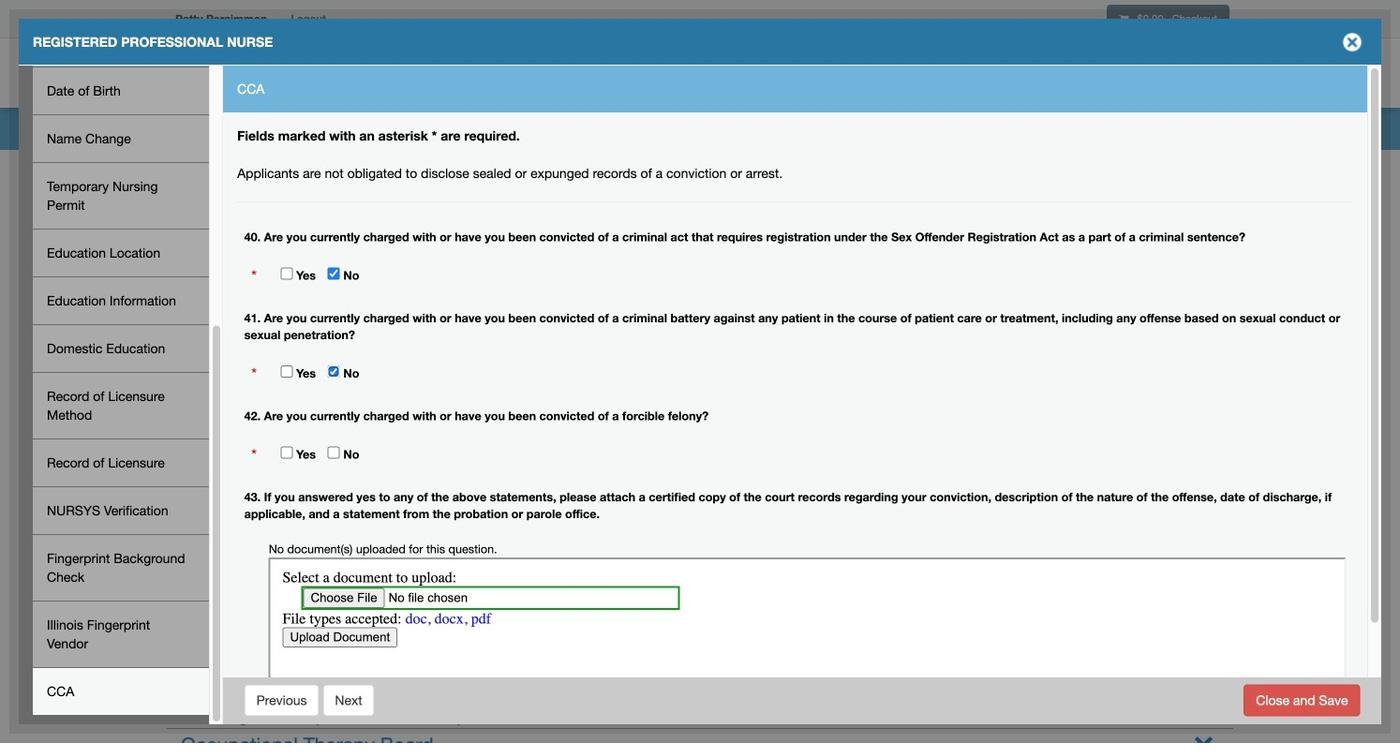 Task type: describe. For each thing, give the bounding box(es) containing it.
illinois department of financial and professional regulation image
[[166, 42, 594, 102]]

close window image
[[1338, 27, 1368, 57]]

shopping cart image
[[1120, 14, 1129, 24]]

chevron up image
[[1195, 240, 1214, 260]]

3 chevron down image from the top
[[1195, 669, 1214, 689]]



Task type: locate. For each thing, give the bounding box(es) containing it.
None button
[[244, 685, 319, 717], [323, 685, 375, 717], [1244, 685, 1361, 717], [244, 685, 319, 717], [323, 685, 375, 717], [1244, 685, 1361, 717]]

2 chevron down image from the top
[[1195, 546, 1214, 565]]

1 chevron down image from the top
[[1195, 484, 1214, 504]]

2 vertical spatial chevron down image
[[1195, 669, 1214, 689]]

chevron down image
[[1195, 731, 1214, 744]]

None checkbox
[[281, 268, 293, 280], [328, 268, 340, 280], [281, 447, 293, 459], [328, 447, 340, 459], [281, 268, 293, 280], [328, 268, 340, 280], [281, 447, 293, 459], [328, 447, 340, 459]]

0 vertical spatial chevron down image
[[1195, 484, 1214, 504]]

1 vertical spatial chevron down image
[[1195, 546, 1214, 565]]

None checkbox
[[281, 366, 293, 378], [328, 366, 340, 378], [281, 366, 293, 378], [328, 366, 340, 378]]

chevron down image
[[1195, 484, 1214, 504], [1195, 546, 1214, 565], [1195, 669, 1214, 689]]



Task type: vqa. For each thing, say whether or not it's contained in the screenshot.
'Remove this Document' image
no



